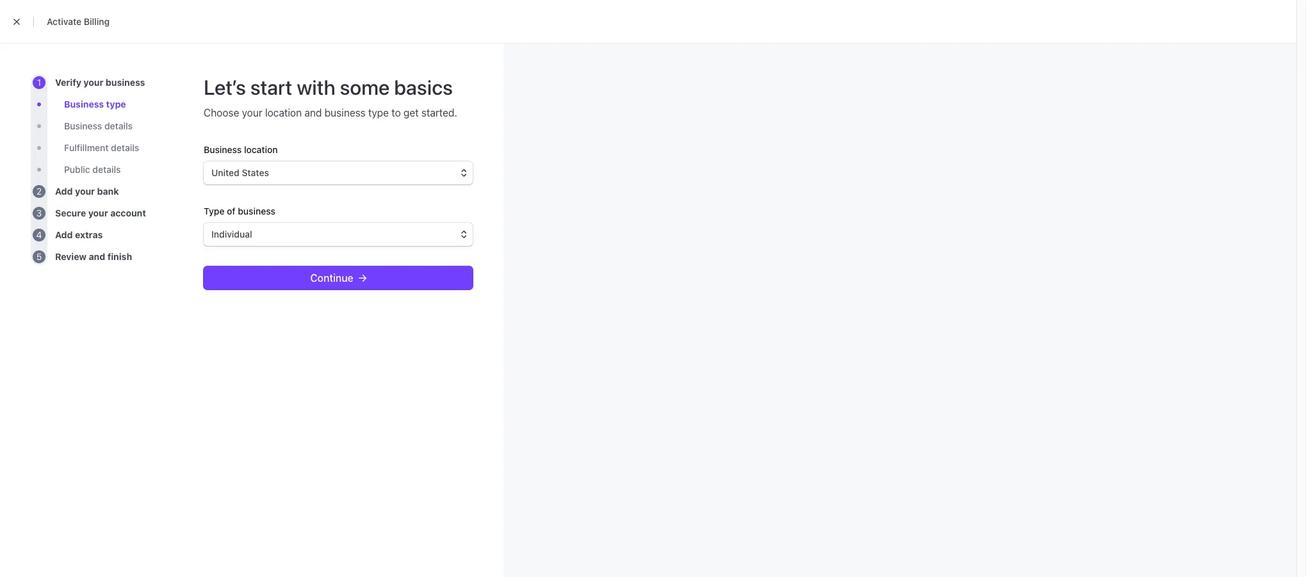 Task type: vqa. For each thing, say whether or not it's contained in the screenshot.
start
yes



Task type: locate. For each thing, give the bounding box(es) containing it.
let's
[[204, 75, 246, 99]]

1 horizontal spatial business
[[204, 144, 242, 155]]

business down the let's start with some basics
[[325, 107, 366, 119]]

business right of
[[238, 206, 275, 217]]

0 horizontal spatial business
[[64, 99, 104, 110]]

let's start with some basics
[[204, 75, 453, 99]]

4
[[36, 229, 42, 240]]

business for business type
[[64, 99, 104, 110]]

to
[[392, 107, 401, 119]]

continue button
[[204, 266, 473, 290]]

activate billing
[[47, 16, 110, 27]]

business inside business type link
[[64, 99, 104, 110]]

continue
[[310, 272, 353, 284]]

2
[[36, 186, 42, 197]]

location
[[265, 107, 302, 119], [244, 144, 278, 155]]

1 vertical spatial business
[[238, 206, 275, 217]]

svg image
[[358, 274, 366, 282]]

business location
[[204, 144, 278, 155]]

0 vertical spatial location
[[265, 107, 302, 119]]

type
[[106, 99, 126, 110], [368, 107, 389, 119]]

activate
[[47, 16, 81, 27]]

choose
[[204, 107, 239, 119]]

5
[[36, 251, 42, 262]]

business
[[64, 99, 104, 110], [204, 144, 242, 155]]

start
[[250, 75, 292, 99]]

get
[[403, 107, 419, 119]]

1 vertical spatial business
[[204, 144, 242, 155]]

0 vertical spatial business
[[64, 99, 104, 110]]

location down start
[[265, 107, 302, 119]]

1 horizontal spatial business
[[325, 107, 366, 119]]

with
[[297, 75, 335, 99]]

of
[[227, 206, 235, 217]]

location down the 'your'
[[244, 144, 278, 155]]

0 vertical spatial business
[[325, 107, 366, 119]]

and
[[304, 107, 322, 119]]

3
[[36, 208, 42, 218]]

business
[[325, 107, 366, 119], [238, 206, 275, 217]]



Task type: describe. For each thing, give the bounding box(es) containing it.
choose your location and business type to get started.
[[204, 107, 457, 119]]

some
[[340, 75, 390, 99]]

basics
[[394, 75, 453, 99]]

1 horizontal spatial type
[[368, 107, 389, 119]]

1
[[37, 77, 41, 88]]

type
[[204, 206, 225, 217]]

0 horizontal spatial business
[[238, 206, 275, 217]]

type of business
[[204, 206, 275, 217]]

business type
[[64, 99, 126, 110]]

billing
[[84, 16, 110, 27]]

your
[[242, 107, 262, 119]]

business type link
[[64, 98, 126, 111]]

started.
[[421, 107, 457, 119]]

business for business location
[[204, 144, 242, 155]]

1 vertical spatial location
[[244, 144, 278, 155]]

0 horizontal spatial type
[[106, 99, 126, 110]]



